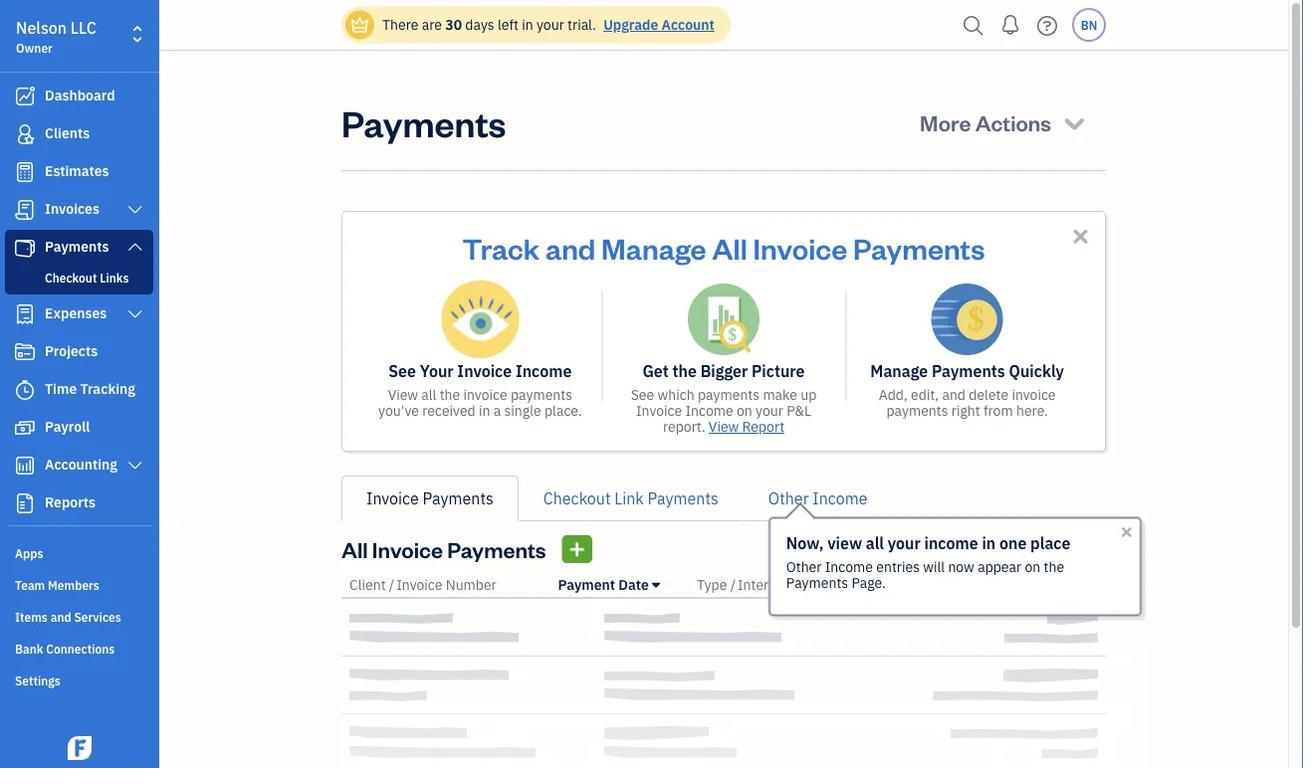 Task type: describe. For each thing, give the bounding box(es) containing it.
payments inside now, view all your income in one place other income entries will now appear on the payments page.
[[787, 574, 849, 592]]

time tracking link
[[5, 372, 153, 408]]

link
[[615, 489, 644, 509]]

money image
[[13, 418, 37, 438]]

invoice for invoice
[[464, 386, 508, 404]]

which
[[658, 386, 695, 404]]

place.
[[545, 402, 582, 420]]

on inside see which payments make up invoice income on your p&l report.
[[737, 402, 753, 420]]

payments up all invoice payments
[[423, 489, 494, 509]]

chevron large down image for payments
[[126, 239, 144, 255]]

actions
[[976, 108, 1052, 136]]

payments for manage payments quickly
[[887, 402, 949, 420]]

report.
[[663, 418, 706, 436]]

freshbooks image
[[64, 737, 96, 761]]

now, view all your income in one place other income entries will now appear on the payments page.
[[787, 533, 1071, 592]]

view report
[[709, 418, 785, 436]]

manage payments quickly add, edit, and delete invoice payments right from here.
[[871, 361, 1065, 420]]

here.
[[1017, 402, 1049, 420]]

amount
[[998, 576, 1048, 595]]

apps
[[15, 546, 43, 562]]

one
[[1000, 533, 1027, 554]]

type
[[697, 576, 727, 595]]

page.
[[852, 574, 886, 592]]

days
[[465, 15, 495, 34]]

services
[[74, 610, 121, 625]]

more
[[920, 108, 971, 136]]

see your invoice income image
[[441, 280, 520, 359]]

bigger
[[701, 361, 748, 382]]

client image
[[13, 124, 37, 144]]

more actions button
[[910, 99, 1099, 146]]

nelson llc owner
[[16, 17, 96, 56]]

upgrade
[[604, 15, 659, 34]]

items and services
[[15, 610, 121, 625]]

income inside other income "link"
[[813, 489, 868, 509]]

payments inside manage payments quickly add, edit, and delete invoice payments right from here.
[[932, 361, 1006, 382]]

the inside now, view all your income in one place other income entries will now appear on the payments page.
[[1044, 558, 1065, 576]]

manage inside manage payments quickly add, edit, and delete invoice payments right from here.
[[871, 361, 929, 382]]

trial.
[[568, 15, 596, 34]]

settings
[[15, 673, 61, 689]]

0 horizontal spatial your
[[537, 15, 565, 34]]

checkout link payments link
[[519, 476, 744, 522]]

close image
[[1119, 524, 1135, 540]]

all inside see your invoice income view all the invoice payments you've received in a single place.
[[422, 386, 437, 404]]

your inside see which payments make up invoice income on your p&l report.
[[756, 402, 784, 420]]

projects link
[[5, 335, 153, 371]]

payments inside main element
[[45, 238, 109, 256]]

estimates link
[[5, 154, 153, 190]]

edit,
[[911, 386, 939, 404]]

notes
[[792, 576, 829, 595]]

single
[[505, 402, 542, 420]]

see for which
[[631, 386, 655, 404]]

owner
[[16, 40, 53, 56]]

manage payments quickly image
[[932, 284, 1004, 356]]

main element
[[0, 0, 209, 769]]

invoices
[[45, 200, 100, 218]]

see your invoice income view all the invoice payments you've received in a single place.
[[379, 361, 582, 420]]

projects
[[45, 342, 98, 361]]

now
[[949, 558, 975, 576]]

payroll link
[[5, 410, 153, 446]]

checkout for checkout link payments
[[544, 489, 611, 509]]

time tracking
[[45, 380, 135, 398]]

checkout links link
[[9, 266, 149, 290]]

all inside now, view all your income in one place other income entries will now appear on the payments page.
[[866, 533, 884, 554]]

view inside see your invoice income view all the invoice payments you've received in a single place.
[[388, 386, 418, 404]]

search image
[[958, 10, 990, 40]]

other income
[[769, 489, 868, 509]]

payments for see your invoice income
[[511, 386, 573, 404]]

30
[[445, 15, 462, 34]]

other inside now, view all your income in one place other income entries will now appear on the payments page.
[[787, 558, 822, 576]]

now,
[[787, 533, 824, 554]]

0 vertical spatial all
[[712, 229, 748, 266]]

apps link
[[5, 538, 153, 568]]

report
[[743, 418, 785, 436]]

chevron large down image for accounting
[[126, 458, 144, 474]]

type / internal notes
[[697, 576, 829, 595]]

bank connections link
[[5, 633, 153, 663]]

payments up number
[[447, 535, 546, 564]]

close image
[[1070, 225, 1093, 248]]

notifications image
[[995, 5, 1027, 45]]

account
[[662, 15, 715, 34]]

invoice inside see which payments make up invoice income on your p&l report.
[[636, 402, 682, 420]]

the inside see your invoice income view all the invoice payments you've received in a single place.
[[440, 386, 460, 404]]

will
[[924, 558, 945, 576]]

1 horizontal spatial view
[[709, 418, 739, 436]]

expenses
[[45, 304, 107, 323]]

go to help image
[[1032, 10, 1064, 40]]

payments inside see which payments make up invoice income on your p&l report.
[[698, 386, 760, 404]]

income inside now, view all your income in one place other income entries will now appear on the payments page.
[[825, 558, 873, 576]]

your
[[420, 361, 454, 382]]

add,
[[879, 386, 908, 404]]

track and manage all invoice payments
[[463, 229, 985, 266]]

time
[[45, 380, 77, 398]]

entries
[[877, 558, 920, 576]]

in for there
[[522, 15, 533, 34]]

checkout link payments
[[544, 489, 719, 509]]

invoice payments
[[367, 489, 494, 509]]

timer image
[[13, 380, 37, 400]]

bn button
[[1073, 8, 1107, 42]]

left
[[498, 15, 519, 34]]

place
[[1031, 533, 1071, 554]]

crown image
[[350, 14, 371, 35]]

received
[[423, 402, 476, 420]]

connections
[[46, 641, 115, 657]]

nelson
[[16, 17, 67, 38]]

0 vertical spatial the
[[673, 361, 697, 382]]

invoices link
[[5, 192, 153, 228]]

status
[[1059, 576, 1099, 595]]

bank connections
[[15, 641, 115, 657]]

get the bigger picture image
[[688, 284, 760, 356]]

more actions
[[920, 108, 1052, 136]]

income inside see your invoice income view all the invoice payments you've received in a single place.
[[516, 361, 572, 382]]

team
[[15, 578, 45, 594]]

payments down are
[[342, 99, 506, 146]]

caretdown image
[[652, 578, 660, 594]]

dashboard
[[45, 86, 115, 105]]



Task type: vqa. For each thing, say whether or not it's contained in the screenshot.
$818.18 USD
no



Task type: locate. For each thing, give the bounding box(es) containing it.
1 vertical spatial other
[[787, 558, 822, 576]]

0 horizontal spatial in
[[479, 402, 490, 420]]

chevron large down image inside accounting link
[[126, 458, 144, 474]]

1 horizontal spatial the
[[673, 361, 697, 382]]

and inside manage payments quickly add, edit, and delete invoice payments right from here.
[[943, 386, 966, 404]]

and for services
[[50, 610, 71, 625]]

/
[[389, 576, 395, 595], [731, 576, 736, 595], [1051, 576, 1057, 595]]

see down get
[[631, 386, 655, 404]]

right
[[952, 402, 981, 420]]

see inside see your invoice income view all the invoice payments you've received in a single place.
[[389, 361, 416, 382]]

1 vertical spatial all
[[866, 533, 884, 554]]

1 horizontal spatial your
[[756, 402, 784, 420]]

date
[[619, 576, 649, 595]]

0 horizontal spatial payments
[[511, 386, 573, 404]]

and right track at top
[[546, 229, 596, 266]]

items
[[15, 610, 48, 625]]

1 horizontal spatial all
[[866, 533, 884, 554]]

payments up delete at the right
[[932, 361, 1006, 382]]

0 vertical spatial and
[[546, 229, 596, 266]]

view
[[828, 533, 863, 554]]

0 horizontal spatial manage
[[602, 229, 707, 266]]

accounting
[[45, 456, 117, 474]]

get
[[643, 361, 669, 382]]

dashboard link
[[5, 79, 153, 115]]

bn
[[1081, 17, 1098, 33]]

2 invoice from the left
[[1012, 386, 1056, 404]]

on
[[737, 402, 753, 420], [1025, 558, 1041, 576]]

1 vertical spatial on
[[1025, 558, 1041, 576]]

other inside "link"
[[769, 489, 809, 509]]

in
[[522, 15, 533, 34], [479, 402, 490, 420], [982, 533, 996, 554]]

all
[[422, 386, 437, 404], [866, 533, 884, 554]]

1 invoice from the left
[[464, 386, 508, 404]]

0 horizontal spatial checkout
[[45, 270, 97, 286]]

2 horizontal spatial payments
[[887, 402, 949, 420]]

and inside main element
[[50, 610, 71, 625]]

2 vertical spatial your
[[888, 533, 921, 554]]

checkout down the payments link
[[45, 270, 97, 286]]

chevron large down image for invoices
[[126, 202, 144, 218]]

bank
[[15, 641, 43, 657]]

payments
[[342, 99, 506, 146], [854, 229, 985, 266], [45, 238, 109, 256], [932, 361, 1006, 382], [423, 489, 494, 509], [648, 489, 719, 509], [447, 535, 546, 564], [787, 574, 849, 592]]

chevrondown image
[[1061, 109, 1089, 136]]

chevron large down image
[[126, 202, 144, 218], [126, 239, 144, 255], [126, 307, 144, 323], [126, 458, 144, 474]]

1 horizontal spatial manage
[[871, 361, 929, 382]]

2 vertical spatial and
[[50, 610, 71, 625]]

on left make
[[737, 402, 753, 420]]

see which payments make up invoice income on your p&l report.
[[631, 386, 817, 436]]

all right view in the bottom right of the page
[[866, 533, 884, 554]]

payment image
[[13, 238, 37, 258]]

0 vertical spatial your
[[537, 15, 565, 34]]

appear
[[978, 558, 1022, 576]]

payments up the checkout links link
[[45, 238, 109, 256]]

on inside now, view all your income in one place other income entries will now appear on the payments page.
[[1025, 558, 1041, 576]]

members
[[48, 578, 99, 594]]

payment date
[[558, 576, 649, 595]]

there are 30 days left in your trial. upgrade account
[[382, 15, 715, 34]]

checkout inside main element
[[45, 270, 97, 286]]

team members
[[15, 578, 99, 594]]

1 horizontal spatial in
[[522, 15, 533, 34]]

checkout inside checkout link payments link
[[544, 489, 611, 509]]

4 chevron large down image from the top
[[126, 458, 144, 474]]

view
[[388, 386, 418, 404], [709, 418, 739, 436]]

0 horizontal spatial on
[[737, 402, 753, 420]]

1 vertical spatial and
[[943, 386, 966, 404]]

and right items
[[50, 610, 71, 625]]

all down your
[[422, 386, 437, 404]]

invoice
[[753, 229, 848, 266], [458, 361, 512, 382], [636, 402, 682, 420], [367, 489, 419, 509], [372, 535, 443, 564], [397, 576, 443, 595]]

chevron large down image down the links
[[126, 307, 144, 323]]

0 horizontal spatial view
[[388, 386, 418, 404]]

expense image
[[13, 305, 37, 325]]

0 vertical spatial all
[[422, 386, 437, 404]]

chevron large down image up the links
[[126, 239, 144, 255]]

0 horizontal spatial see
[[389, 361, 416, 382]]

0 vertical spatial in
[[522, 15, 533, 34]]

make
[[763, 386, 798, 404]]

chevron large down image right the accounting
[[126, 458, 144, 474]]

dashboard image
[[13, 87, 37, 107]]

in inside see your invoice income view all the invoice payments you've received in a single place.
[[479, 402, 490, 420]]

estimates
[[45, 162, 109, 180]]

chevron large down image inside the payments link
[[126, 239, 144, 255]]

your
[[537, 15, 565, 34], [756, 402, 784, 420], [888, 533, 921, 554]]

0 horizontal spatial all
[[342, 535, 368, 564]]

the down place
[[1044, 558, 1065, 576]]

3 / from the left
[[1051, 576, 1057, 595]]

chevron large down image right invoices
[[126, 202, 144, 218]]

payments
[[511, 386, 573, 404], [698, 386, 760, 404], [887, 402, 949, 420]]

2 / from the left
[[731, 576, 736, 595]]

1 vertical spatial your
[[756, 402, 784, 420]]

1 horizontal spatial and
[[546, 229, 596, 266]]

and right edit,
[[943, 386, 966, 404]]

in left one
[[982, 533, 996, 554]]

other income link
[[744, 476, 893, 522]]

2 horizontal spatial in
[[982, 533, 996, 554]]

all invoice payments
[[342, 535, 546, 564]]

type button
[[697, 576, 727, 595]]

payments right the a
[[511, 386, 573, 404]]

1 vertical spatial manage
[[871, 361, 929, 382]]

view left report
[[709, 418, 739, 436]]

payments inside see your invoice income view all the invoice payments you've received in a single place.
[[511, 386, 573, 404]]

a
[[494, 402, 501, 420]]

payments link
[[5, 230, 153, 266]]

income down get the bigger picture
[[686, 402, 734, 420]]

your left trial.
[[537, 15, 565, 34]]

chart image
[[13, 456, 37, 476]]

0 horizontal spatial invoice
[[464, 386, 508, 404]]

llc
[[71, 17, 96, 38]]

you've
[[379, 402, 419, 420]]

0 vertical spatial on
[[737, 402, 753, 420]]

payments right link
[[648, 489, 719, 509]]

checkout links
[[45, 270, 129, 286]]

project image
[[13, 343, 37, 363]]

payments down now,
[[787, 574, 849, 592]]

invoice image
[[13, 200, 37, 220]]

1 / from the left
[[389, 576, 395, 595]]

1 vertical spatial the
[[440, 386, 460, 404]]

see left your
[[389, 361, 416, 382]]

0 vertical spatial other
[[769, 489, 809, 509]]

1 vertical spatial view
[[709, 418, 739, 436]]

amount / status
[[998, 576, 1099, 595]]

the up which
[[673, 361, 697, 382]]

accounting link
[[5, 448, 153, 484]]

chevron large down image inside expenses link
[[126, 307, 144, 323]]

1 horizontal spatial see
[[631, 386, 655, 404]]

invoice inside see your invoice income view all the invoice payments you've received in a single place.
[[464, 386, 508, 404]]

/ right client
[[389, 576, 395, 595]]

income inside see which payments make up invoice income on your p&l report.
[[686, 402, 734, 420]]

reports
[[45, 494, 96, 512]]

in left the a
[[479, 402, 490, 420]]

0 vertical spatial see
[[389, 361, 416, 382]]

in right left
[[522, 15, 533, 34]]

get the bigger picture
[[643, 361, 805, 382]]

internal
[[738, 576, 788, 595]]

invoice payments link
[[342, 476, 519, 522]]

invoice inside manage payments quickly add, edit, and delete invoice payments right from here.
[[1012, 386, 1056, 404]]

/ right type button
[[731, 576, 736, 595]]

1 horizontal spatial payments
[[698, 386, 760, 404]]

delete
[[969, 386, 1009, 404]]

0 vertical spatial checkout
[[45, 270, 97, 286]]

payroll
[[45, 418, 90, 436]]

all up client
[[342, 535, 368, 564]]

income up view in the bottom right of the page
[[813, 489, 868, 509]]

/ for internal
[[731, 576, 736, 595]]

client
[[350, 576, 386, 595]]

your left p&l
[[756, 402, 784, 420]]

payments left right
[[887, 402, 949, 420]]

all up get the bigger picture
[[712, 229, 748, 266]]

3 chevron large down image from the top
[[126, 307, 144, 323]]

other down now,
[[787, 558, 822, 576]]

estimate image
[[13, 162, 37, 182]]

and for manage
[[546, 229, 596, 266]]

there
[[382, 15, 419, 34]]

your up the entries
[[888, 533, 921, 554]]

and
[[546, 229, 596, 266], [943, 386, 966, 404], [50, 610, 71, 625]]

payment date button
[[558, 576, 660, 595]]

links
[[100, 270, 129, 286]]

in inside now, view all your income in one place other income entries will now appear on the payments page.
[[982, 533, 996, 554]]

see
[[389, 361, 416, 382], [631, 386, 655, 404]]

checkout up add a new payment image
[[544, 489, 611, 509]]

other up now,
[[769, 489, 809, 509]]

0 horizontal spatial and
[[50, 610, 71, 625]]

see inside see which payments make up invoice income on your p&l report.
[[631, 386, 655, 404]]

2 vertical spatial in
[[982, 533, 996, 554]]

from
[[984, 402, 1014, 420]]

1 vertical spatial see
[[631, 386, 655, 404]]

/ left status
[[1051, 576, 1057, 595]]

clients link
[[5, 117, 153, 152]]

chevron large down image inside invoices link
[[126, 202, 144, 218]]

see for your
[[389, 361, 416, 382]]

2 horizontal spatial /
[[1051, 576, 1057, 595]]

1 horizontal spatial /
[[731, 576, 736, 595]]

tracking
[[80, 380, 135, 398]]

2 vertical spatial the
[[1044, 558, 1065, 576]]

payments down bigger at top
[[698, 386, 760, 404]]

payments up manage payments quickly image
[[854, 229, 985, 266]]

2 horizontal spatial the
[[1044, 558, 1065, 576]]

in for now,
[[982, 533, 996, 554]]

1 horizontal spatial invoice
[[1012, 386, 1056, 404]]

the
[[673, 361, 697, 382], [440, 386, 460, 404], [1044, 558, 1065, 576]]

1 vertical spatial checkout
[[544, 489, 611, 509]]

chevron large down image for expenses
[[126, 307, 144, 323]]

0 horizontal spatial the
[[440, 386, 460, 404]]

up
[[801, 386, 817, 404]]

1 horizontal spatial checkout
[[544, 489, 611, 509]]

1 chevron large down image from the top
[[126, 202, 144, 218]]

0 horizontal spatial all
[[422, 386, 437, 404]]

checkout for checkout links
[[45, 270, 97, 286]]

invoice
[[464, 386, 508, 404], [1012, 386, 1056, 404]]

expenses link
[[5, 297, 153, 333]]

1 horizontal spatial on
[[1025, 558, 1041, 576]]

number
[[446, 576, 497, 595]]

on down place
[[1025, 558, 1041, 576]]

add a new payment image
[[568, 538, 587, 562]]

invoice for quickly
[[1012, 386, 1056, 404]]

p&l
[[787, 402, 812, 420]]

2 chevron large down image from the top
[[126, 239, 144, 255]]

track
[[463, 229, 540, 266]]

clients
[[45, 124, 90, 142]]

report image
[[13, 494, 37, 514]]

income
[[516, 361, 572, 382], [686, 402, 734, 420], [813, 489, 868, 509], [825, 558, 873, 576]]

amount button
[[998, 576, 1048, 595]]

income up place.
[[516, 361, 572, 382]]

0 vertical spatial view
[[388, 386, 418, 404]]

1 vertical spatial all
[[342, 535, 368, 564]]

income down view in the bottom right of the page
[[825, 558, 873, 576]]

payments inside manage payments quickly add, edit, and delete invoice payments right from here.
[[887, 402, 949, 420]]

2 horizontal spatial and
[[943, 386, 966, 404]]

invoice inside see your invoice income view all the invoice payments you've received in a single place.
[[458, 361, 512, 382]]

your inside now, view all your income in one place other income entries will now appear on the payments page.
[[888, 533, 921, 554]]

1 vertical spatial in
[[479, 402, 490, 420]]

view left received
[[388, 386, 418, 404]]

1 horizontal spatial all
[[712, 229, 748, 266]]

settings link
[[5, 665, 153, 695]]

/ for invoice
[[389, 576, 395, 595]]

the down your
[[440, 386, 460, 404]]

2 horizontal spatial your
[[888, 533, 921, 554]]

upgrade account link
[[600, 15, 715, 34]]

0 horizontal spatial /
[[389, 576, 395, 595]]

/ for status
[[1051, 576, 1057, 595]]

client / invoice number
[[350, 576, 497, 595]]

team members link
[[5, 570, 153, 600]]

reports link
[[5, 486, 153, 522]]

0 vertical spatial manage
[[602, 229, 707, 266]]

picture
[[752, 361, 805, 382]]



